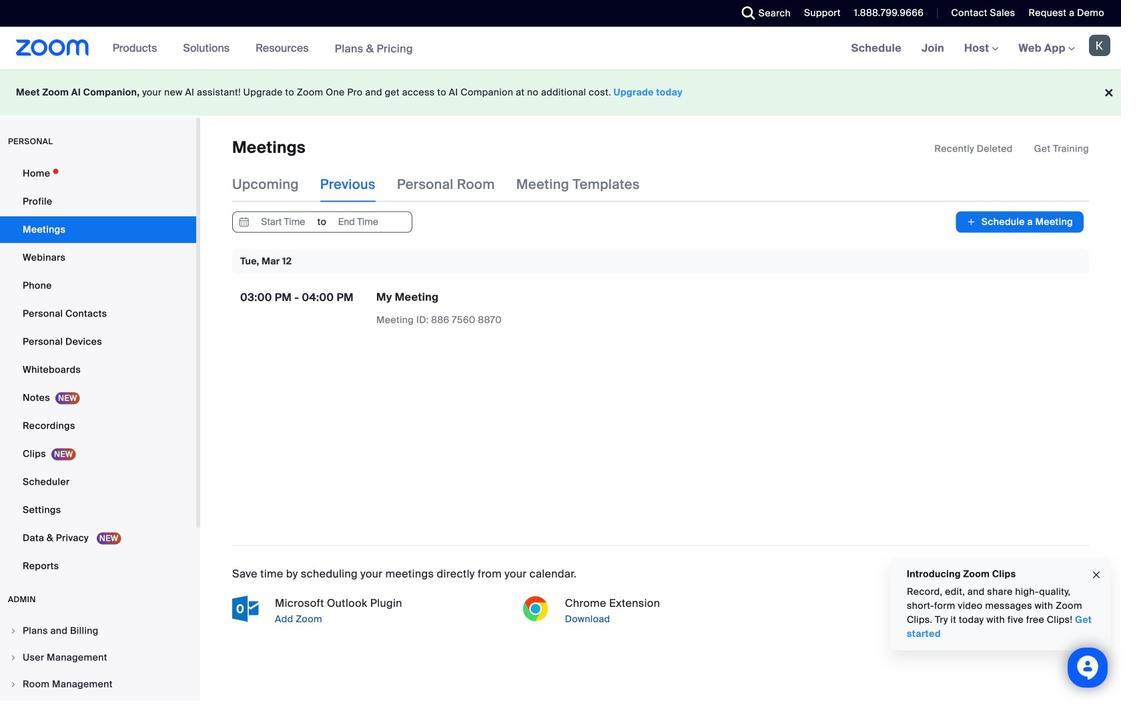 Task type: locate. For each thing, give the bounding box(es) containing it.
footer
[[0, 69, 1122, 116]]

admin menu menu
[[0, 618, 196, 701]]

1 vertical spatial application
[[377, 290, 610, 327]]

3 menu item from the top
[[0, 672, 196, 697]]

my meeting element
[[377, 290, 439, 304]]

1 horizontal spatial application
[[935, 142, 1090, 156]]

tabs of meeting tab list
[[232, 167, 662, 202]]

Date Range Picker Start field
[[252, 212, 314, 232]]

right image
[[9, 627, 17, 635], [9, 654, 17, 662], [9, 680, 17, 688]]

2 menu item from the top
[[0, 645, 196, 670]]

Date Range Picker End field
[[327, 212, 389, 232]]

1 vertical spatial right image
[[9, 654, 17, 662]]

application
[[935, 142, 1090, 156], [377, 290, 610, 327]]

menu item
[[0, 618, 196, 644], [0, 645, 196, 670], [0, 672, 196, 697]]

3 right image from the top
[[9, 680, 17, 688]]

2 vertical spatial right image
[[9, 680, 17, 688]]

0 vertical spatial menu item
[[0, 618, 196, 644]]

2 vertical spatial menu item
[[0, 672, 196, 697]]

banner
[[0, 27, 1122, 70]]

1 menu item from the top
[[0, 618, 196, 644]]

0 horizontal spatial application
[[377, 290, 610, 327]]

1 right image from the top
[[9, 627, 17, 635]]

personal menu menu
[[0, 160, 196, 581]]

profile picture image
[[1090, 35, 1111, 56]]

1 vertical spatial menu item
[[0, 645, 196, 670]]

close image
[[1092, 567, 1102, 583]]

add image
[[967, 215, 977, 229]]

0 vertical spatial right image
[[9, 627, 17, 635]]



Task type: describe. For each thing, give the bounding box(es) containing it.
zoom logo image
[[16, 39, 89, 56]]

0 vertical spatial application
[[935, 142, 1090, 156]]

report image
[[788, 295, 798, 305]]

2 right image from the top
[[9, 654, 17, 662]]

meetings navigation
[[842, 27, 1122, 70]]

product information navigation
[[103, 27, 423, 70]]

date image
[[236, 212, 252, 232]]



Task type: vqa. For each thing, say whether or not it's contained in the screenshot.
the bottommost menu item
yes



